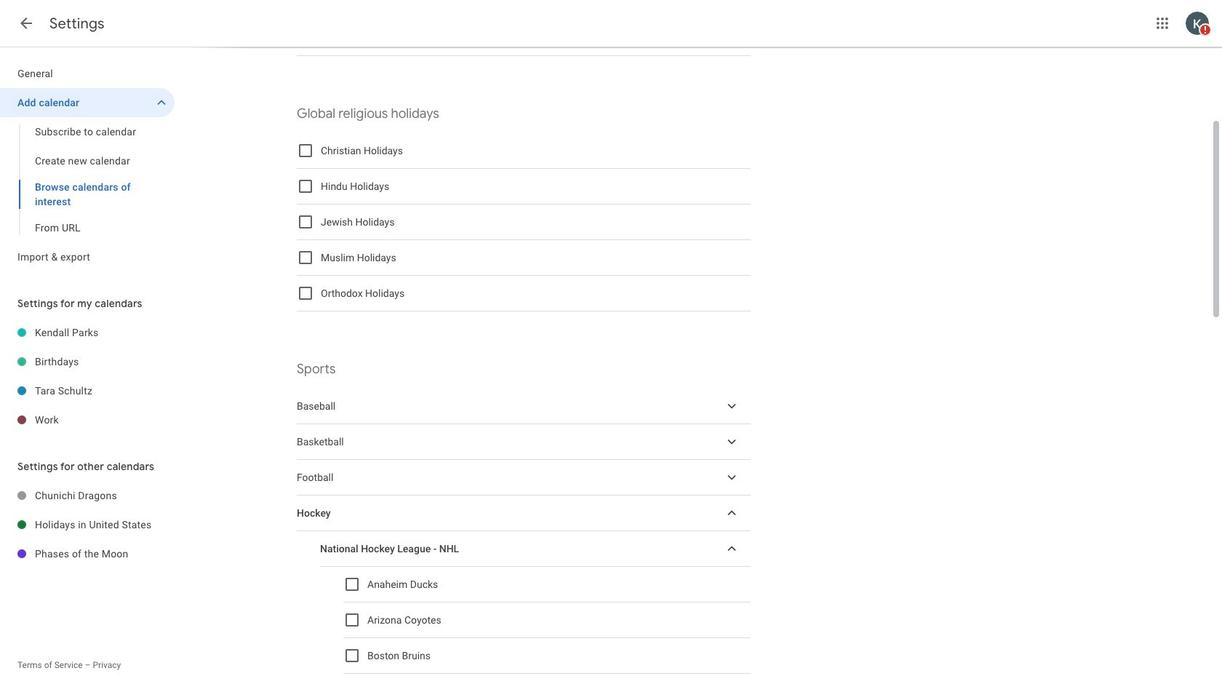 Task type: describe. For each thing, give the bounding box(es) containing it.
1 tree from the top
[[0, 59, 175, 271]]

2 tree from the top
[[0, 318, 175, 434]]

tara schultz tree item
[[0, 376, 175, 405]]



Task type: vqa. For each thing, say whether or not it's contained in the screenshot.
July 3 Element
no



Task type: locate. For each thing, give the bounding box(es) containing it.
1 vertical spatial tree
[[0, 318, 175, 434]]

0 vertical spatial tree
[[0, 59, 175, 271]]

phases of the moon tree item
[[0, 539, 175, 568]]

add calendar tree item
[[0, 88, 175, 117]]

group
[[0, 117, 175, 242]]

chunichi dragons tree item
[[0, 481, 175, 510]]

birthdays tree item
[[0, 347, 175, 376]]

kendall parks tree item
[[0, 318, 175, 347]]

work tree item
[[0, 405, 175, 434]]

holidays in united states tree item
[[0, 510, 175, 539]]

go back image
[[17, 15, 35, 32]]

2 vertical spatial tree
[[0, 481, 175, 568]]

tree item
[[297, 20, 751, 56], [297, 389, 751, 424], [297, 424, 751, 460], [297, 460, 751, 496], [297, 496, 751, 531], [320, 531, 751, 567], [344, 674, 751, 676]]

tree
[[0, 59, 175, 271], [0, 318, 175, 434], [0, 481, 175, 568]]

heading
[[49, 15, 105, 33]]

3 tree from the top
[[0, 481, 175, 568]]



